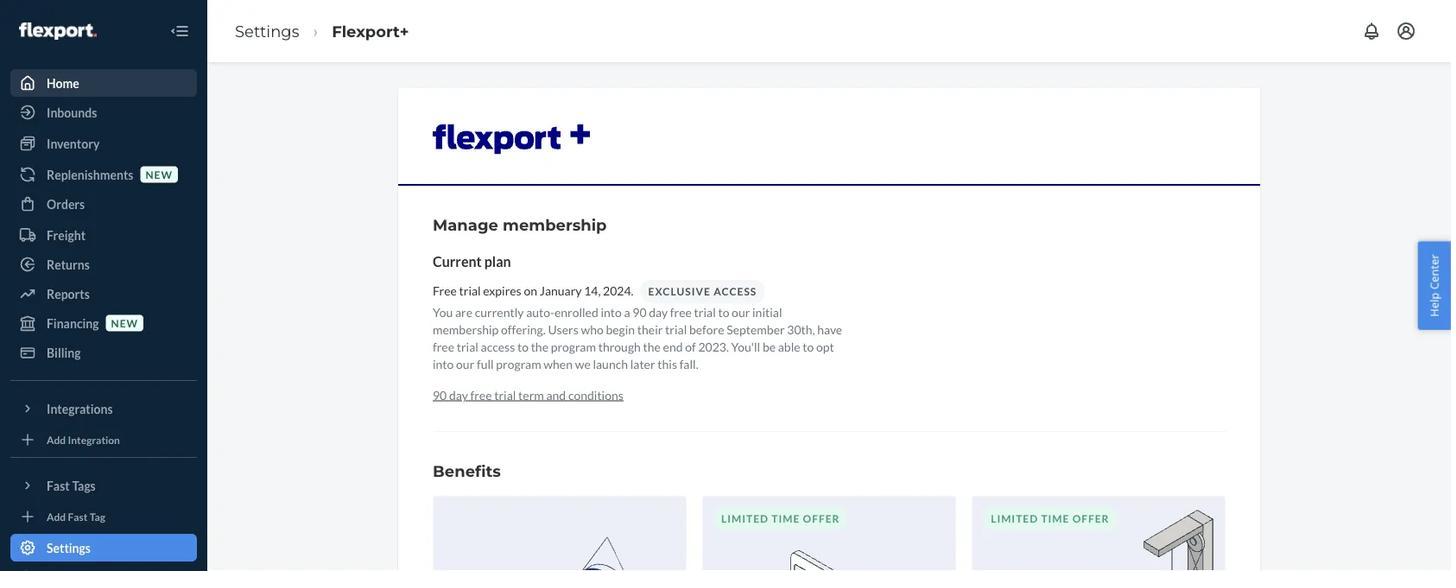 Task type: locate. For each thing, give the bounding box(es) containing it.
membership
[[503, 215, 607, 234], [433, 322, 499, 337]]

fast
[[47, 478, 70, 493], [68, 510, 88, 523]]

2 the from the left
[[643, 339, 661, 354]]

breadcrumbs navigation
[[221, 6, 423, 56]]

manage membership
[[433, 215, 607, 234]]

membership up january
[[503, 215, 607, 234]]

1 the from the left
[[531, 339, 549, 354]]

1 add from the top
[[47, 433, 66, 446]]

add left integration at the left of the page
[[47, 433, 66, 446]]

to left opt
[[803, 339, 814, 354]]

initial
[[753, 305, 782, 319]]

1 horizontal spatial the
[[643, 339, 661, 354]]

on
[[524, 283, 537, 298]]

1 offer from the left
[[803, 512, 840, 525]]

0 vertical spatial program
[[551, 339, 596, 354]]

our left full
[[456, 357, 475, 371]]

fast left tag
[[68, 510, 88, 523]]

program
[[551, 339, 596, 354], [496, 357, 541, 371]]

1 horizontal spatial limited time offer
[[991, 512, 1110, 525]]

1 vertical spatial program
[[496, 357, 541, 371]]

0 horizontal spatial into
[[433, 357, 454, 371]]

1 vertical spatial free
[[433, 339, 455, 354]]

day inside 'you are currently auto-enrolled into a 90 day free trial to our initial membership offering. users who begin their trial before september 30th, have free trial access to the program through the end of 2023. you'll be able to opt into our full program when we launch later this fall.'
[[649, 305, 668, 319]]

the down offering.
[[531, 339, 549, 354]]

90 right a
[[633, 305, 647, 319]]

add down fast tags
[[47, 510, 66, 523]]

1 vertical spatial settings link
[[10, 534, 197, 562]]

day left the term
[[449, 388, 468, 402]]

our down access
[[732, 305, 750, 319]]

new up the orders link
[[146, 168, 173, 181]]

90 inside 'you are currently auto-enrolled into a 90 day free trial to our initial membership offering. users who begin their trial before september 30th, have free trial access to the program through the end of 2023. you'll be able to opt into our full program when we launch later this fall.'
[[633, 305, 647, 319]]

0 horizontal spatial free
[[433, 339, 455, 354]]

0 horizontal spatial membership
[[433, 322, 499, 337]]

plan
[[485, 253, 511, 270]]

0 horizontal spatial day
[[449, 388, 468, 402]]

reports link
[[10, 280, 197, 308]]

manage
[[433, 215, 498, 234]]

free down you
[[433, 339, 455, 354]]

inbounds
[[47, 105, 97, 120]]

add for add fast tag
[[47, 510, 66, 523]]

we
[[575, 357, 591, 371]]

program up we
[[551, 339, 596, 354]]

new down reports link
[[111, 317, 138, 329]]

0 horizontal spatial offer
[[803, 512, 840, 525]]

2 horizontal spatial to
[[803, 339, 814, 354]]

the down their
[[643, 339, 661, 354]]

90
[[633, 305, 647, 319], [433, 388, 447, 402]]

1 horizontal spatial 90
[[633, 305, 647, 319]]

0 vertical spatial new
[[146, 168, 173, 181]]

freight link
[[10, 221, 197, 249]]

membership down are
[[433, 322, 499, 337]]

2 limited from the left
[[991, 512, 1039, 525]]

add inside add integration link
[[47, 433, 66, 446]]

integration
[[68, 433, 120, 446]]

offer
[[803, 512, 840, 525], [1073, 512, 1110, 525]]

are
[[455, 305, 473, 319]]

access
[[714, 285, 757, 298]]

users
[[548, 322, 579, 337]]

0 vertical spatial free
[[670, 305, 692, 319]]

limited time offer
[[722, 512, 840, 525], [991, 512, 1110, 525]]

0 vertical spatial our
[[732, 305, 750, 319]]

settings link
[[235, 22, 299, 41], [10, 534, 197, 562]]

free trial expires on january 14, 2024.
[[433, 283, 634, 298]]

trial
[[459, 283, 481, 298], [694, 305, 716, 319], [665, 322, 687, 337], [457, 339, 479, 354], [494, 388, 516, 402]]

1 horizontal spatial new
[[146, 168, 173, 181]]

0 horizontal spatial limited
[[722, 512, 769, 525]]

fast left tags
[[47, 478, 70, 493]]

0 horizontal spatial our
[[456, 357, 475, 371]]

2024.
[[603, 283, 634, 298]]

0 vertical spatial add
[[47, 433, 66, 446]]

1 vertical spatial add
[[47, 510, 66, 523]]

limited
[[722, 512, 769, 525], [991, 512, 1039, 525]]

0 vertical spatial fast
[[47, 478, 70, 493]]

0 horizontal spatial new
[[111, 317, 138, 329]]

1 vertical spatial membership
[[433, 322, 499, 337]]

free
[[670, 305, 692, 319], [433, 339, 455, 354], [471, 388, 492, 402]]

billing
[[47, 345, 81, 360]]

free down full
[[471, 388, 492, 402]]

this
[[658, 357, 677, 371]]

integrations button
[[10, 395, 197, 423]]

time
[[772, 512, 800, 525], [1042, 512, 1070, 525]]

1 horizontal spatial program
[[551, 339, 596, 354]]

trial up before
[[694, 305, 716, 319]]

access
[[481, 339, 515, 354]]

new for replenishments
[[146, 168, 173, 181]]

0 horizontal spatial 90
[[433, 388, 447, 402]]

settings
[[235, 22, 299, 41], [47, 541, 91, 555]]

2 vertical spatial free
[[471, 388, 492, 402]]

our
[[732, 305, 750, 319], [456, 357, 475, 371]]

new
[[146, 168, 173, 181], [111, 317, 138, 329]]

1 horizontal spatial free
[[471, 388, 492, 402]]

add inside "add fast tag" link
[[47, 510, 66, 523]]

when
[[544, 357, 573, 371]]

0 horizontal spatial program
[[496, 357, 541, 371]]

to down offering.
[[518, 339, 529, 354]]

flexport logo image
[[19, 22, 97, 40]]

inventory
[[47, 136, 100, 151]]

0 vertical spatial 90
[[633, 305, 647, 319]]

exclusive
[[649, 285, 711, 298]]

day
[[649, 305, 668, 319], [449, 388, 468, 402]]

settings link inside breadcrumbs navigation
[[235, 22, 299, 41]]

0 horizontal spatial settings
[[47, 541, 91, 555]]

to down access
[[718, 305, 730, 319]]

1 horizontal spatial day
[[649, 305, 668, 319]]

1 vertical spatial fast
[[68, 510, 88, 523]]

2 time from the left
[[1042, 512, 1070, 525]]

1 horizontal spatial limited
[[991, 512, 1039, 525]]

program down access
[[496, 357, 541, 371]]

you are currently auto-enrolled into a 90 day free trial to our initial membership offering. users who begin their trial before september 30th, have free trial access to the program through the end of 2023. you'll be able to opt into our full program when we launch later this fall.
[[433, 305, 843, 371]]

add
[[47, 433, 66, 446], [47, 510, 66, 523]]

you
[[433, 305, 453, 319]]

free down 'exclusive'
[[670, 305, 692, 319]]

1 horizontal spatial time
[[1042, 512, 1070, 525]]

january
[[540, 283, 582, 298]]

1 horizontal spatial settings
[[235, 22, 299, 41]]

1 vertical spatial day
[[449, 388, 468, 402]]

1 horizontal spatial membership
[[503, 215, 607, 234]]

0 vertical spatial into
[[601, 305, 622, 319]]

0 horizontal spatial limited time offer
[[722, 512, 840, 525]]

full
[[477, 357, 494, 371]]

1 horizontal spatial our
[[732, 305, 750, 319]]

0 horizontal spatial time
[[772, 512, 800, 525]]

into left full
[[433, 357, 454, 371]]

2 add from the top
[[47, 510, 66, 523]]

0 horizontal spatial the
[[531, 339, 549, 354]]

0 vertical spatial settings
[[235, 22, 299, 41]]

1 limited from the left
[[722, 512, 769, 525]]

2023.
[[699, 339, 729, 354]]

0 vertical spatial settings link
[[235, 22, 299, 41]]

close navigation image
[[169, 21, 190, 41]]

home
[[47, 76, 79, 90]]

0 vertical spatial day
[[649, 305, 668, 319]]

of
[[685, 339, 696, 354]]

settings inside breadcrumbs navigation
[[235, 22, 299, 41]]

into
[[601, 305, 622, 319], [433, 357, 454, 371]]

into left a
[[601, 305, 622, 319]]

2 horizontal spatial free
[[670, 305, 692, 319]]

1 horizontal spatial offer
[[1073, 512, 1110, 525]]

term
[[519, 388, 544, 402]]

90 up benefits
[[433, 388, 447, 402]]

the
[[531, 339, 549, 354], [643, 339, 661, 354]]

1 vertical spatial new
[[111, 317, 138, 329]]

add fast tag
[[47, 510, 105, 523]]

day up their
[[649, 305, 668, 319]]

1 horizontal spatial settings link
[[235, 22, 299, 41]]



Task type: vqa. For each thing, say whether or not it's contained in the screenshot.
the 'opt'
yes



Task type: describe. For each thing, give the bounding box(es) containing it.
returns
[[47, 257, 90, 272]]

trial up are
[[459, 283, 481, 298]]

center
[[1427, 254, 1443, 290]]

conditions
[[568, 388, 624, 402]]

offering.
[[501, 322, 546, 337]]

1 vertical spatial into
[[433, 357, 454, 371]]

1 vertical spatial 90
[[433, 388, 447, 402]]

1 horizontal spatial into
[[601, 305, 622, 319]]

fast inside dropdown button
[[47, 478, 70, 493]]

inbounds link
[[10, 99, 197, 126]]

be
[[763, 339, 776, 354]]

90 day free trial term and conditions link
[[433, 388, 624, 402]]

fast tags button
[[10, 472, 197, 499]]

tags
[[72, 478, 96, 493]]

current plan
[[433, 253, 511, 270]]

who
[[581, 322, 604, 337]]

benefits
[[433, 462, 501, 481]]

fast tags
[[47, 478, 96, 493]]

through
[[599, 339, 641, 354]]

add for add integration
[[47, 433, 66, 446]]

auto-
[[526, 305, 555, 319]]

inventory link
[[10, 130, 197, 157]]

freight
[[47, 228, 86, 242]]

their
[[638, 322, 663, 337]]

and
[[547, 388, 566, 402]]

end
[[663, 339, 683, 354]]

14,
[[584, 283, 601, 298]]

fall.
[[680, 357, 699, 371]]

help center
[[1427, 254, 1443, 317]]

before
[[690, 322, 725, 337]]

integrations
[[47, 401, 113, 416]]

90 day free trial term and conditions
[[433, 388, 624, 402]]

begin
[[606, 322, 635, 337]]

able
[[778, 339, 801, 354]]

opt
[[817, 339, 835, 354]]

returns link
[[10, 251, 197, 278]]

add fast tag link
[[10, 506, 197, 527]]

free
[[433, 283, 457, 298]]

flexport+
[[332, 22, 409, 41]]

open notifications image
[[1362, 21, 1383, 41]]

help
[[1427, 293, 1443, 317]]

flexport+ link
[[332, 22, 409, 41]]

trial up end
[[665, 322, 687, 337]]

add integration link
[[10, 429, 197, 450]]

1 vertical spatial our
[[456, 357, 475, 371]]

membership inside 'you are currently auto-enrolled into a 90 day free trial to our initial membership offering. users who begin their trial before september 30th, have free trial access to the program through the end of 2023. you'll be able to opt into our full program when we launch later this fall.'
[[433, 322, 499, 337]]

trial up full
[[457, 339, 479, 354]]

orders link
[[10, 190, 197, 218]]

replenishments
[[47, 167, 133, 182]]

you'll
[[732, 339, 761, 354]]

billing link
[[10, 339, 197, 366]]

trial left the term
[[494, 388, 516, 402]]

expires
[[483, 283, 522, 298]]

launch
[[593, 357, 628, 371]]

1 limited time offer from the left
[[722, 512, 840, 525]]

1 horizontal spatial to
[[718, 305, 730, 319]]

september
[[727, 322, 785, 337]]

have
[[818, 322, 843, 337]]

0 vertical spatial membership
[[503, 215, 607, 234]]

open account menu image
[[1396, 21, 1417, 41]]

1 time from the left
[[772, 512, 800, 525]]

financing
[[47, 316, 99, 331]]

exclusive access
[[649, 285, 757, 298]]

2 offer from the left
[[1073, 512, 1110, 525]]

30th,
[[787, 322, 815, 337]]

2 limited time offer from the left
[[991, 512, 1110, 525]]

tag
[[90, 510, 105, 523]]

orders
[[47, 197, 85, 211]]

add integration
[[47, 433, 120, 446]]

later
[[631, 357, 656, 371]]

new for financing
[[111, 317, 138, 329]]

a
[[624, 305, 630, 319]]

current
[[433, 253, 482, 270]]

reports
[[47, 286, 90, 301]]

currently
[[475, 305, 524, 319]]

enrolled
[[555, 305, 599, 319]]

1 vertical spatial settings
[[47, 541, 91, 555]]

0 horizontal spatial to
[[518, 339, 529, 354]]

home link
[[10, 69, 197, 97]]

0 horizontal spatial settings link
[[10, 534, 197, 562]]

help center button
[[1418, 241, 1452, 330]]



